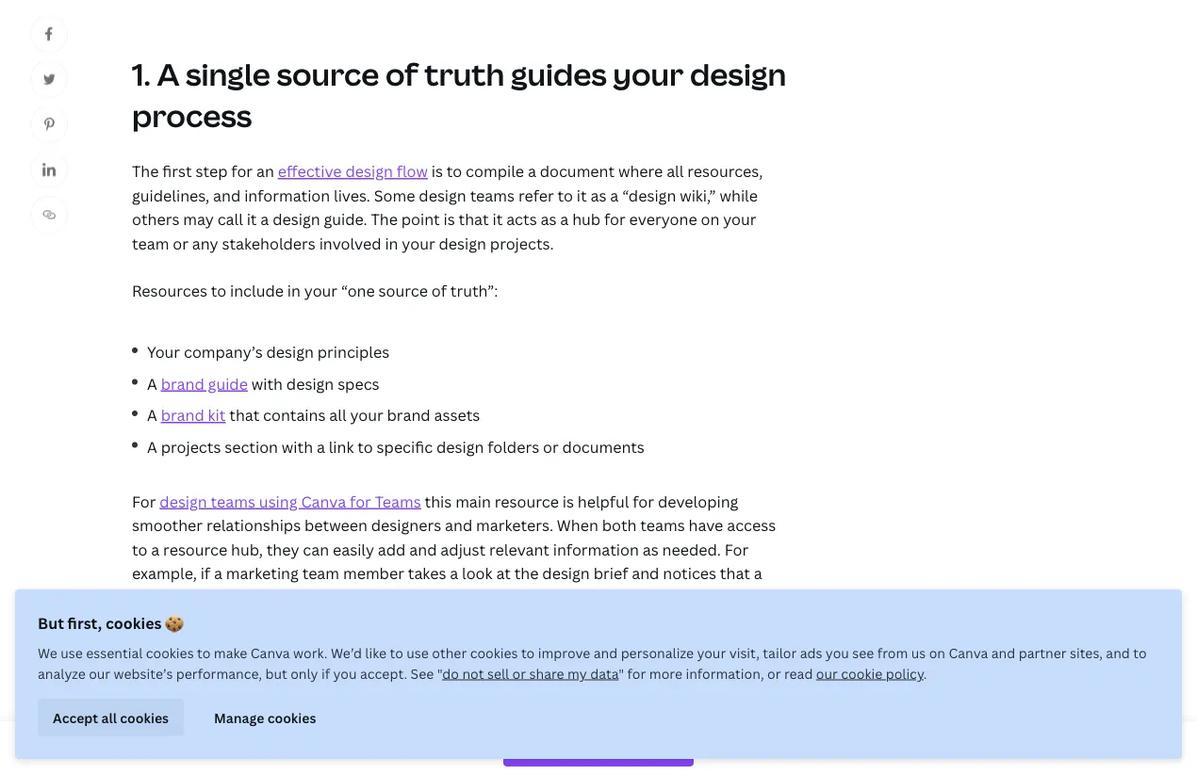 Task type: describe. For each thing, give the bounding box(es) containing it.
again,
[[667, 731, 711, 751]]

developing
[[658, 491, 738, 512]]

a down contents at the left bottom of page
[[302, 707, 311, 727]]

1 vertical spatial you
[[333, 665, 357, 683]]

is right flow
[[431, 161, 443, 181]]

in right include
[[287, 280, 301, 301]]

hub
[[572, 209, 601, 230]]

table of contents link
[[203, 683, 332, 703]]

is up when
[[562, 491, 574, 512]]

the first step for an effective design flow
[[132, 161, 428, 181]]

do
[[442, 665, 459, 683]]

accept
[[53, 709, 98, 727]]

adjust
[[440, 540, 486, 560]]

a left "design
[[610, 185, 619, 206]]

information.
[[602, 707, 691, 727]]

a right again,
[[760, 731, 769, 751]]

we use essential cookies to make canva work. we'd like to use other cookies to improve and personalize your visit, tailor ads you see from us on canva and partner sites, and to analyze our website's performance, but only if you accept. see "
[[38, 644, 1147, 683]]

your company's design principles
[[147, 342, 389, 362]]

brand kit link
[[161, 405, 226, 426]]

while
[[720, 185, 758, 206]]

1 horizontal spatial this
[[425, 491, 452, 512]]

that right kit
[[229, 405, 259, 426]]

see
[[411, 665, 434, 683]]

cookies inside "button"
[[120, 709, 169, 727]]

"design
[[622, 185, 676, 206]]

information inside is to compile a document where all resources, guidelines, and information lives. some design teams refer to it as a "design wiki," while others may call it a design guide. the point is that it acts as a hub for everyone on your team or any stakeholders involved in your design projects.
[[244, 185, 330, 206]]

" inside we use essential cookies to make canva work. we'd like to use other cookies to improve and personalize your visit, tailor ads you see from us on canva and partner sites, and to analyze our website's performance, but only if you accept. see "
[[437, 665, 442, 683]]

guidelines,
[[132, 185, 209, 206]]

a left hub
[[560, 209, 569, 230]]

real
[[537, 755, 564, 775]]

to right 'refer'
[[558, 185, 573, 206]]

a up prevent
[[214, 564, 222, 584]]

your
[[147, 342, 180, 362]]

performance,
[[176, 665, 262, 683]]

is to compile a document where all resources, guidelines, and information lives. some design teams refer to it as a "design wiki," while others may call it a design guide. the point is that it acts as a hub for everyone on your team or any stakeholders involved in your design projects.
[[132, 161, 763, 254]]

updated
[[356, 755, 418, 775]]

a projects section with a link to specific design folders or documents
[[147, 437, 645, 457]]

as up updated
[[375, 731, 391, 751]]

when
[[557, 515, 598, 536]]

1 vertical spatial source
[[378, 280, 428, 301]]

folders
[[488, 437, 539, 457]]

silos
[[646, 612, 679, 632]]

as inside this main resource is helpful for developing smoother relationships between designers and marketers. when both teams have access to a resource hub, they can easily add and adjust relevant information as needed. for example, if a marketing team member takes a look at the design brief and notices that a key aspect of the marketing campaign is missing, they can address it immediately. not only will this prevent unnecessary work for the designer but removing team silos will also improve communication between marketers and designers.
[[643, 540, 658, 560]]

can inside " style resource that includes all related design resources, documents, templates, a link to the brand kit, and other relevant information. give access to everyone on your team as well as other teams involved in your project. again, this is a working document that can be updated and adjusted in real time.
[[304, 755, 331, 775]]

communication
[[196, 636, 309, 656]]

0 vertical spatial for
[[132, 491, 156, 512]]

also
[[711, 612, 740, 632]]

to up the working
[[132, 731, 147, 751]]

of up the templates,
[[246, 683, 261, 703]]

our inside we use essential cookies to make canva work. we'd like to use other cookies to improve and personalize your visit, tailor ads you see from us on canva and partner sites, and to analyze our website's performance, but only if you accept. see "
[[89, 665, 110, 683]]

principles
[[317, 342, 389, 362]]

read
[[784, 665, 813, 683]]

resources
[[132, 280, 207, 301]]

0 horizontal spatial canva
[[251, 644, 290, 662]]

access inside " style resource that includes all related design resources, documents, templates, a link to the brand kit, and other relevant information. give access to everyone on your team as well as other teams involved in your project. again, this is a working document that can be updated and adjusted in real time.
[[731, 707, 780, 727]]

may
[[183, 209, 214, 230]]

member
[[343, 564, 404, 584]]

or right folders
[[543, 437, 559, 457]]

truth
[[424, 54, 505, 95]]

any
[[192, 234, 218, 254]]

improve inside we use essential cookies to make canva work. we'd like to use other cookies to improve and personalize your visit, tailor ads you see from us on canva and partner sites, and to analyze our website's performance, but only if you accept. see "
[[538, 644, 590, 662]]

my
[[567, 665, 587, 683]]

as left well
[[323, 731, 339, 751]]

a for a brand kit that contains all your brand assets
[[147, 405, 157, 426]]

"one
[[341, 280, 375, 301]]

personalize
[[621, 644, 694, 662]]

to right sites,
[[1133, 644, 1147, 662]]

work.
[[293, 644, 328, 662]]

time.
[[568, 755, 604, 775]]

to left the 'specific'
[[358, 437, 373, 457]]

is down takes
[[410, 588, 421, 608]]

0 horizontal spatial they
[[266, 540, 299, 560]]

our cookie policy link
[[816, 665, 923, 683]]

everyone inside " style resource that includes all related design resources, documents, templates, a link to the brand kit, and other relevant information. give access to everyone on your team as well as other teams involved in your project. again, this is a working document that can be updated and adjusted in real time.
[[151, 731, 219, 751]]

campaign
[[336, 588, 406, 608]]

your up time.
[[569, 731, 602, 751]]

projects
[[161, 437, 221, 457]]

ads
[[800, 644, 822, 662]]

teams up relationships
[[211, 491, 255, 512]]

prevent
[[191, 612, 248, 632]]

in inside is to compile a document where all resources, guidelines, and information lives. some design teams refer to it as a "design wiki," while others may call it a design guide. the point is that it acts as a hub for everyone on your team or any stakeholders involved in your design projects.
[[385, 234, 398, 254]]

2 will from the left
[[683, 612, 707, 632]]

wiki,"
[[680, 185, 716, 206]]

aspect
[[160, 588, 209, 608]]

specs
[[338, 374, 379, 394]]

in left real
[[520, 755, 533, 775]]

brief
[[593, 564, 628, 584]]

resource for table of contents
[[381, 683, 445, 703]]

a right notices on the right bottom of the page
[[754, 564, 762, 584]]

lives.
[[334, 185, 370, 206]]

as right acts
[[541, 209, 557, 230]]

brand up projects at the bottom left
[[161, 405, 204, 426]]

to left include
[[211, 280, 226, 301]]

document inside " style resource that includes all related design resources, documents, templates, a link to the brand kit, and other relevant information. give access to everyone on your team as well as other teams involved in your project. again, this is a working document that can be updated and adjusted in real time.
[[192, 755, 267, 775]]

missing,
[[425, 588, 483, 608]]

for up both
[[633, 491, 654, 512]]

your inside 1. a single source of truth guides your design process
[[613, 54, 684, 95]]

this inside " style resource that includes all related design resources, documents, templates, a link to the brand kit, and other relevant information. give access to everyone on your team as well as other teams involved in your project. again, this is a working document that can be updated and adjusted in real time.
[[714, 731, 741, 751]]

compile
[[466, 161, 524, 181]]

manage cookies
[[214, 709, 316, 727]]

sell
[[487, 665, 509, 683]]

brand up brand kit link
[[161, 374, 204, 394]]

of left truth":
[[431, 280, 447, 301]]

brand inside " style resource that includes all related design resources, documents, templates, a link to the brand kit, and other relevant information. give access to everyone on your team as well as other teams involved in your project. again, this is a working document that can be updated and adjusted in real time.
[[390, 707, 434, 727]]

2 vertical spatial other
[[395, 731, 435, 751]]

all inside "button"
[[101, 709, 117, 727]]

sites,
[[1070, 644, 1103, 662]]

information,
[[686, 665, 764, 683]]

immediately.
[[629, 588, 722, 608]]

is right point
[[444, 209, 455, 230]]

resources, inside " style resource that includes all related design resources, documents, templates, a link to the brand kit, and other relevant information. give access to everyone on your team as well as other teams involved in your project. again, this is a working document that can be updated and adjusted in real time.
[[675, 683, 751, 703]]

cookies down key
[[105, 614, 162, 634]]

in up real
[[552, 731, 566, 751]]

first,
[[67, 614, 102, 634]]

but inside we use essential cookies to make canva work. we'd like to use other cookies to improve and personalize your visit, tailor ads you see from us on canva and partner sites, and to analyze our website's performance, but only if you accept. see "
[[265, 665, 287, 683]]

flow
[[397, 161, 428, 181]]

first
[[162, 161, 192, 181]]

or down "tailor"
[[767, 665, 781, 683]]

add
[[378, 540, 406, 560]]

your down manage cookies
[[245, 731, 278, 751]]

to up performance,
[[197, 644, 211, 662]]

"
[[332, 683, 338, 703]]

point
[[401, 209, 440, 230]]

it left acts
[[492, 209, 503, 230]]

as up hub
[[591, 185, 606, 206]]

cookies up 'sell'
[[470, 644, 518, 662]]

source inside 1. a single source of truth guides your design process
[[277, 54, 379, 95]]

0 vertical spatial between
[[304, 515, 368, 536]]

a up 'example,' at left
[[151, 540, 160, 560]]

🍪
[[165, 614, 180, 634]]

all down specs
[[329, 405, 346, 426]]

0 vertical spatial the
[[132, 161, 159, 181]]

" style resource that includes all related design resources, documents, templates, a link to the brand kit, and other relevant information. give access to everyone on your team as well as other teams involved in your project. again, this is a working document that can be updated and adjusted in real time.
[[132, 683, 780, 775]]

involved inside is to compile a document where all resources, guidelines, and information lives. some design teams refer to it as a "design wiki," while others may call it a design guide. the point is that it acts as a hub for everyone on your team or any stakeholders involved in your design projects.
[[319, 234, 381, 254]]

cookies down 🍪
[[146, 644, 194, 662]]

not
[[462, 665, 484, 683]]

the inside " style resource that includes all related design resources, documents, templates, a link to the brand kit, and other relevant information. give access to everyone on your team as well as other teams involved in your project. again, this is a working document that can be updated and adjusted in real time.
[[363, 707, 387, 727]]

for left "an" at the left top
[[231, 161, 253, 181]]

do not sell or share my data " for more information, or read our cookie policy .
[[442, 665, 927, 683]]

teams inside this main resource is helpful for developing smoother relationships between designers and marketers. when both teams have access to a resource hub, they can easily add and adjust relevant information as needed. for example, if a marketing team member takes a look at the design brief and notices that a key aspect of the marketing campaign is missing, they can address it immediately. not only will this prevent unnecessary work for the designer but removing team silos will also improve communication between marketers and designers.
[[640, 515, 685, 536]]

using
[[259, 491, 297, 512]]

acts
[[506, 209, 537, 230]]

if inside we use essential cookies to make canva work. we'd like to use other cookies to improve and personalize your visit, tailor ads you see from us on canva and partner sites, and to analyze our website's performance, but only if you accept. see "
[[321, 665, 330, 683]]

that inside is to compile a document where all resources, guidelines, and information lives. some design teams refer to it as a "design wiki," while others may call it a design guide. the point is that it acts as a hub for everyone on your team or any stakeholders involved in your design projects.
[[459, 209, 489, 230]]

design inside " style resource that includes all related design resources, documents, templates, a link to the brand kit, and other relevant information. give access to everyone on your team as well as other teams involved in your project. again, this is a working document that can be updated and adjusted in real time.
[[624, 683, 672, 703]]

includes
[[483, 683, 544, 703]]

1 vertical spatial other
[[494, 707, 534, 727]]

single
[[186, 54, 270, 95]]

a brand kit that contains all your brand assets
[[147, 405, 480, 426]]

your down point
[[402, 234, 435, 254]]

on inside we use essential cookies to make canva work. we'd like to use other cookies to improve and personalize your visit, tailor ads you see from us on canva and partner sites, and to analyze our website's performance, but only if you accept. see "
[[929, 644, 945, 662]]

documents
[[562, 437, 645, 457]]

information inside this main resource is helpful for developing smoother relationships between designers and marketers. when both teams have access to a resource hub, they can easily add and adjust relevant information as needed. for example, if a marketing team member takes a look at the design brief and notices that a key aspect of the marketing campaign is missing, they can address it immediately. not only will this prevent unnecessary work for the designer but removing team silos will also improve communication between marketers and designers.
[[553, 540, 639, 560]]

1 vertical spatial this
[[160, 612, 187, 632]]

to up do not sell or share my data link
[[521, 644, 535, 662]]

we
[[38, 644, 57, 662]]

see
[[852, 644, 874, 662]]

a up stakeholders
[[260, 209, 269, 230]]

1 horizontal spatial you
[[826, 644, 849, 662]]

and up adjust
[[445, 515, 472, 536]]

team down easily
[[302, 564, 339, 584]]

a left "
[[184, 683, 193, 703]]

2 use from the left
[[406, 644, 429, 662]]

it up hub
[[577, 185, 587, 206]]

the up marketers
[[411, 612, 435, 632]]

0 vertical spatial can
[[303, 540, 329, 560]]

a inside 1. a single source of truth guides your design process
[[157, 54, 180, 95]]

a left "look"
[[450, 564, 458, 584]]



Task type: vqa. For each thing, say whether or not it's contained in the screenshot.
first will from the right
yes



Task type: locate. For each thing, give the bounding box(es) containing it.
it inside this main resource is helpful for developing smoother relationships between designers and marketers. when both teams have access to a resource hub, they can easily add and adjust relevant information as needed. for example, if a marketing team member takes a look at the design brief and notices that a key aspect of the marketing campaign is missing, they can address it immediately. not only will this prevent unnecessary work for the designer but removing team silos will also improve communication between marketers and designers.
[[615, 588, 625, 608]]

all inside is to compile a document where all resources, guidelines, and information lives. some design teams refer to it as a "design wiki," while others may call it a design guide. the point is that it acts as a hub for everyone on your team or any stakeholders involved in your design projects.
[[667, 161, 684, 181]]

accept all cookies button
[[38, 699, 184, 737]]

0 vertical spatial other
[[432, 644, 467, 662]]

only right 'not'
[[756, 588, 787, 608]]

for inside is to compile a document where all resources, guidelines, and information lives. some design teams refer to it as a "design wiki," while others may call it a design guide. the point is that it acts as a hub for everyone on your team or any stakeholders involved in your design projects.
[[604, 209, 626, 230]]

improve up my
[[538, 644, 590, 662]]

0 vertical spatial source
[[277, 54, 379, 95]]

1 horizontal spatial improve
[[538, 644, 590, 662]]

and right kit,
[[463, 707, 491, 727]]

0 horizontal spatial on
[[223, 731, 241, 751]]

brand
[[161, 374, 204, 394], [161, 405, 204, 426], [387, 405, 430, 426], [390, 707, 434, 727]]

teams up "needed."
[[640, 515, 685, 536]]

the right at
[[514, 564, 539, 584]]

resources, inside is to compile a document where all resources, guidelines, and information lives. some design teams refer to it as a "design wiki," while others may call it a design guide. the point is that it acts as a hub for everyone on your team or any stakeholders involved in your design projects.
[[687, 161, 763, 181]]

do not sell or share my data link
[[442, 665, 618, 683]]

accept.
[[360, 665, 407, 683]]

2 " from the left
[[618, 665, 624, 683]]

0 horizontal spatial if
[[200, 564, 210, 584]]

if inside this main resource is helpful for developing smoother relationships between designers and marketers. when both teams have access to a resource hub, they can easily add and adjust relevant information as needed. for example, if a marketing team member takes a look at the design brief and notices that a key aspect of the marketing campaign is missing, they can address it immediately. not only will this prevent unnecessary work for the designer but removing team silos will also improve communication between marketers and designers.
[[200, 564, 210, 584]]

an
[[256, 161, 274, 181]]

"
[[196, 683, 203, 703]]

a for a projects section with a link to specific design folders or documents
[[147, 437, 157, 457]]

2 horizontal spatial on
[[929, 644, 945, 662]]

team inside " style resource that includes all related design resources, documents, templates, a link to the brand kit, and other relevant information. give access to everyone on your team as well as other teams involved in your project. again, this is a working document that can be updated and adjusted in real time.
[[282, 731, 319, 751]]

a
[[528, 161, 536, 181], [610, 185, 619, 206], [260, 209, 269, 230], [560, 209, 569, 230], [317, 437, 325, 457], [151, 540, 160, 560], [214, 564, 222, 584], [450, 564, 458, 584], [754, 564, 762, 584], [184, 683, 193, 703], [302, 707, 311, 727], [760, 731, 769, 751]]

1 our from the left
[[89, 665, 110, 683]]

essential
[[86, 644, 143, 662]]

will down key
[[132, 612, 156, 632]]

0 vertical spatial involved
[[319, 234, 381, 254]]

1 horizontal spatial canva
[[301, 491, 346, 512]]

0 vertical spatial information
[[244, 185, 330, 206]]

teams down kit,
[[438, 731, 483, 751]]

2 vertical spatial can
[[304, 755, 331, 775]]

1 vertical spatial the
[[371, 209, 398, 230]]

1 vertical spatial on
[[929, 644, 945, 662]]

to left compile
[[447, 161, 462, 181]]

in
[[385, 234, 398, 254], [287, 280, 301, 301], [552, 731, 566, 751], [520, 755, 533, 775]]

2 vertical spatial resource
[[381, 683, 445, 703]]

all
[[667, 161, 684, 181], [329, 405, 346, 426], [547, 683, 565, 703], [101, 709, 117, 727]]

0 horizontal spatial information
[[244, 185, 330, 206]]

with down contains
[[282, 437, 313, 457]]

1 vertical spatial document
[[192, 755, 267, 775]]

resources,
[[687, 161, 763, 181], [675, 683, 751, 703]]

team down manage cookies
[[282, 731, 319, 751]]

and right updated
[[421, 755, 449, 775]]

0 horizontal spatial for
[[132, 491, 156, 512]]

section
[[225, 437, 278, 457]]

1 vertical spatial resources,
[[675, 683, 751, 703]]

1 vertical spatial only
[[290, 665, 318, 683]]

is right again,
[[745, 731, 756, 751]]

or right 'sell'
[[512, 665, 526, 683]]

cookies down contents at the left bottom of page
[[267, 709, 316, 727]]

a brand guide with design specs
[[147, 374, 379, 394]]

1 vertical spatial relevant
[[538, 707, 598, 727]]

be
[[334, 755, 353, 775]]

marketing up unnecessary
[[260, 588, 332, 608]]

0 horizontal spatial improve
[[132, 636, 192, 656]]

that up kit,
[[449, 683, 479, 703]]

to up well
[[343, 707, 359, 727]]

information up 'brief' at the bottom
[[553, 540, 639, 560]]

and
[[213, 185, 241, 206], [445, 515, 472, 536], [409, 540, 437, 560], [632, 564, 659, 584], [457, 636, 484, 656], [594, 644, 618, 662], [991, 644, 1015, 662], [1106, 644, 1130, 662], [463, 707, 491, 727], [421, 755, 449, 775]]

1 will from the left
[[132, 612, 156, 632]]

1 horizontal spatial document
[[540, 161, 615, 181]]

on inside is to compile a document where all resources, guidelines, and information lives. some design teams refer to it as a "design wiki," while others may call it a design guide. the point is that it acts as a hub for everyone on your team or any stakeholders involved in your design projects.
[[701, 209, 719, 230]]

the up prevent
[[232, 588, 256, 608]]

with for design
[[251, 374, 283, 394]]

canva
[[301, 491, 346, 512], [251, 644, 290, 662], [949, 644, 988, 662]]

it down 'brief' at the bottom
[[615, 588, 625, 608]]

and right 'brief' at the bottom
[[632, 564, 659, 584]]

resource for design teams using canva for teams
[[495, 491, 559, 512]]

cookie
[[841, 665, 882, 683]]

0 vertical spatial if
[[200, 564, 210, 584]]

design inside this main resource is helpful for developing smoother relationships between designers and marketers. when both teams have access to a resource hub, they can easily add and adjust relevant information as needed. for example, if a marketing team member takes a look at the design brief and notices that a key aspect of the marketing campaign is missing, they can address it immediately. not only will this prevent unnecessary work for the designer but removing team silos will also improve communication between marketers and designers.
[[542, 564, 590, 584]]

of
[[385, 54, 418, 95], [431, 280, 447, 301], [213, 588, 228, 608], [246, 683, 261, 703]]

all up wiki,"
[[667, 161, 684, 181]]

adjusted
[[453, 755, 516, 775]]

0 horizontal spatial everyone
[[151, 731, 219, 751]]

for design teams using canva for teams
[[132, 491, 421, 512]]

0 horizontal spatial will
[[132, 612, 156, 632]]

the inside is to compile a document where all resources, guidelines, and information lives. some design teams refer to it as a "design wiki," while others may call it a design guide. the point is that it acts as a hub for everyone on your team or any stakeholders involved in your design projects.
[[371, 209, 398, 230]]

0 vertical spatial access
[[727, 515, 776, 536]]

resource inside " style resource that includes all related design resources, documents, templates, a link to the brand kit, and other relevant information. give access to everyone on your team as well as other teams involved in your project. again, this is a working document that can be updated and adjusted in real time.
[[381, 683, 445, 703]]

but down communication
[[265, 665, 287, 683]]

0 horizontal spatial our
[[89, 665, 110, 683]]

needed.
[[662, 540, 721, 560]]

all inside " style resource that includes all related design resources, documents, templates, a link to the brand kit, and other relevant information. give access to everyone on your team as well as other teams involved in your project. again, this is a working document that can be updated and adjusted in real time.
[[547, 683, 565, 703]]

for up marketers
[[386, 612, 407, 632]]

everyone down "design
[[629, 209, 697, 230]]

1 horizontal spatial the
[[371, 209, 398, 230]]

or left any
[[173, 234, 188, 254]]

2 horizontal spatial this
[[714, 731, 741, 751]]

a down your
[[147, 374, 157, 394]]

design
[[690, 54, 786, 95], [345, 161, 393, 181], [419, 185, 466, 206], [273, 209, 320, 230], [439, 234, 486, 254], [266, 342, 314, 362], [286, 374, 334, 394], [436, 437, 484, 457], [160, 491, 207, 512], [542, 564, 590, 584], [624, 683, 672, 703]]

1 " from the left
[[437, 665, 442, 683]]

call
[[217, 209, 243, 230]]

0 horizontal spatial document
[[192, 755, 267, 775]]

guide
[[208, 374, 248, 394]]

1 horizontal spatial for
[[725, 540, 749, 560]]

relevant inside this main resource is helpful for developing smoother relationships between designers and marketers. when both teams have access to a resource hub, they can easily add and adjust relevant information as needed. for example, if a marketing team member takes a look at the design brief and notices that a key aspect of the marketing campaign is missing, they can address it immediately. not only will this prevent unnecessary work for the designer but removing team silos will also improve communication between marketers and designers.
[[489, 540, 549, 560]]

templates,
[[222, 707, 299, 727]]

0 vertical spatial this
[[425, 491, 452, 512]]

on down wiki,"
[[701, 209, 719, 230]]

that inside this main resource is helpful for developing smoother relationships between designers and marketers. when both teams have access to a resource hub, they can easily add and adjust relevant information as needed. for example, if a marketing team member takes a look at the design brief and notices that a key aspect of the marketing campaign is missing, they can address it immediately. not only will this prevent unnecessary work for the designer but removing team silos will also improve communication between marketers and designers.
[[720, 564, 750, 584]]

accept all cookies
[[53, 709, 169, 727]]

access inside this main resource is helpful for developing smoother relationships between designers and marketers. when both teams have access to a resource hub, they can easily add and adjust relevant information as needed. for example, if a marketing team member takes a look at the design brief and notices that a key aspect of the marketing campaign is missing, they can address it immediately. not only will this prevent unnecessary work for the designer but removing team silos will also improve communication between marketers and designers.
[[727, 515, 776, 536]]

a left brand kit link
[[147, 405, 157, 426]]

0 horizontal spatial but
[[265, 665, 287, 683]]

key
[[132, 588, 156, 608]]

2 vertical spatial on
[[223, 731, 241, 751]]

involved inside " style resource that includes all related design resources, documents, templates, a link to the brand kit, and other relevant information. give access to everyone on your team as well as other teams involved in your project. again, this is a working document that can be updated and adjusted in real time.
[[487, 731, 549, 751]]

1 vertical spatial they
[[487, 588, 520, 608]]

other down includes
[[494, 707, 534, 727]]

and left partner
[[991, 644, 1015, 662]]

your left "one
[[304, 280, 338, 301]]

0 horizontal spatial the
[[132, 161, 159, 181]]

it right call
[[247, 209, 257, 230]]

1 horizontal spatial everyone
[[629, 209, 697, 230]]

source
[[277, 54, 379, 95], [378, 280, 428, 301]]

link down a brand kit that contains all your brand assets
[[329, 437, 354, 457]]

can up removing
[[523, 588, 550, 608]]

only inside this main resource is helpful for developing smoother relationships between designers and marketers. when both teams have access to a resource hub, they can easily add and adjust relevant information as needed. for example, if a marketing team member takes a look at the design brief and notices that a key aspect of the marketing campaign is missing, they can address it immediately. not only will this prevent unnecessary work for the designer but removing team silos will also improve communication between marketers and designers.
[[756, 588, 787, 608]]

0 horizontal spatial you
[[333, 665, 357, 683]]

1 horizontal spatial on
[[701, 209, 719, 230]]

your inside we use essential cookies to make canva work. we'd like to use other cookies to improve and personalize your visit, tailor ads you see from us on canva and partner sites, and to analyze our website's performance, but only if you accept. see "
[[697, 644, 726, 662]]

but
[[505, 612, 530, 632], [265, 665, 287, 683]]

0 horizontal spatial only
[[290, 665, 318, 683]]

team
[[132, 234, 169, 254], [302, 564, 339, 584], [605, 612, 643, 632], [282, 731, 319, 751]]

improve inside this main resource is helpful for developing smoother relationships between designers and marketers. when both teams have access to a resource hub, they can easily add and adjust relevant information as needed. for example, if a marketing team member takes a look at the design brief and notices that a key aspect of the marketing campaign is missing, they can address it immediately. not only will this prevent unnecessary work for the designer but removing team silos will also improve communication between marketers and designers.
[[132, 636, 192, 656]]

1 horizontal spatial they
[[487, 588, 520, 608]]

1 horizontal spatial resource
[[381, 683, 445, 703]]

designer
[[439, 612, 501, 632]]

if
[[200, 564, 210, 584], [321, 665, 330, 683]]

2 our from the left
[[816, 665, 838, 683]]

your down specs
[[350, 405, 383, 426]]

design teams using canva for teams link
[[160, 491, 421, 512]]

1 vertical spatial involved
[[487, 731, 549, 751]]

0 vertical spatial on
[[701, 209, 719, 230]]

2 vertical spatial this
[[714, 731, 741, 751]]

this main resource is helpful for developing smoother relationships between designers and marketers. when both teams have access to a resource hub, they can easily add and adjust relevant information as needed. for example, if a marketing team member takes a look at the design brief and notices that a key aspect of the marketing campaign is missing, they can address it immediately. not only will this prevent unnecessary work for the designer but removing team silos will also improve communication between marketers and designers.
[[132, 491, 787, 656]]

refer
[[518, 185, 554, 206]]

specific
[[377, 437, 433, 457]]

website's
[[114, 665, 173, 683]]

tailor
[[763, 644, 797, 662]]

of inside this main resource is helpful for developing smoother relationships between designers and marketers. when both teams have access to a resource hub, they can easily add and adjust relevant information as needed. for example, if a marketing team member takes a look at the design brief and notices that a key aspect of the marketing campaign is missing, they can address it immediately. not only will this prevent unnecessary work for the designer but removing team silos will also improve communication between marketers and designers.
[[213, 588, 228, 608]]

and up "data"
[[594, 644, 618, 662]]

your right guides
[[613, 54, 684, 95]]

address
[[553, 588, 611, 608]]

and inside is to compile a document where all resources, guidelines, and information lives. some design teams refer to it as a "design wiki," while others may call it a design guide. the point is that it acts as a hub for everyone on your team or any stakeholders involved in your design projects.
[[213, 185, 241, 206]]

from
[[877, 644, 908, 662]]

contains
[[263, 405, 326, 426]]

to inside this main resource is helpful for developing smoother relationships between designers and marketers. when both teams have access to a resource hub, they can easily add and adjust relevant information as needed. for example, if a marketing team member takes a look at the design brief and notices that a key aspect of the marketing campaign is missing, they can address it immediately. not only will this prevent unnecessary work for the designer but removing team silos will also improve communication between marketers and designers.
[[132, 540, 147, 560]]

1.
[[132, 54, 151, 95]]

our down ads
[[816, 665, 838, 683]]

for inside this main resource is helpful for developing smoother relationships between designers and marketers. when both teams have access to a resource hub, they can easily add and adjust relevant information as needed. for example, if a marketing team member takes a look at the design brief and notices that a key aspect of the marketing campaign is missing, they can address it immediately. not only will this prevent unnecessary work for the designer but removing team silos will also improve communication between marketers and designers.
[[725, 540, 749, 560]]

data
[[590, 665, 618, 683]]

2 horizontal spatial resource
[[495, 491, 559, 512]]

1 vertical spatial access
[[731, 707, 780, 727]]

is inside " style resource that includes all related design resources, documents, templates, a link to the brand kit, and other relevant information. give access to everyone on your team as well as other teams involved in your project. again, this is a working document that can be updated and adjusted in real time.
[[745, 731, 756, 751]]

contents
[[265, 683, 332, 703]]

only inside we use essential cookies to make canva work. we'd like to use other cookies to improve and personalize your visit, tailor ads you see from us on canva and partner sites, and to analyze our website's performance, but only if you accept. see "
[[290, 665, 318, 683]]

with down your company's design principles
[[251, 374, 283, 394]]

that down manage cookies button at the bottom left of page
[[271, 755, 301, 775]]

canva right us
[[949, 644, 988, 662]]

all left my
[[547, 683, 565, 703]]

removing
[[534, 612, 602, 632]]

" right see
[[437, 665, 442, 683]]

style
[[342, 683, 377, 703]]

that up 'not'
[[720, 564, 750, 584]]

include
[[230, 280, 284, 301]]

all right accept
[[101, 709, 117, 727]]

link inside " style resource that includes all related design resources, documents, templates, a link to the brand kit, and other relevant information. give access to everyone on your team as well as other teams involved in your project. again, this is a working document that can be updated and adjusted in real time.
[[315, 707, 340, 727]]

1 horizontal spatial only
[[756, 588, 787, 608]]

step
[[196, 161, 228, 181]]

1 vertical spatial if
[[321, 665, 330, 683]]

1 vertical spatial but
[[265, 665, 287, 683]]

for left more
[[627, 665, 646, 683]]

design inside 1. a single source of truth guides your design process
[[690, 54, 786, 95]]

1 horizontal spatial "
[[618, 665, 624, 683]]

everyone
[[629, 209, 697, 230], [151, 731, 219, 751]]

team left silos
[[605, 612, 643, 632]]

on inside " style resource that includes all related design resources, documents, templates, a link to the brand kit, and other relevant information. give access to everyone on your team as well as other teams involved in your project. again, this is a working document that can be updated and adjusted in real time.
[[223, 731, 241, 751]]

1 horizontal spatial but
[[505, 612, 530, 632]]

a left projects at the bottom left
[[147, 437, 157, 457]]

a for a brand guide with design specs
[[147, 374, 157, 394]]

1 use from the left
[[61, 644, 83, 662]]

and down designer
[[457, 636, 484, 656]]

1 vertical spatial resource
[[163, 540, 227, 560]]

0 horizontal spatial use
[[61, 644, 83, 662]]

visit,
[[729, 644, 760, 662]]

assets
[[434, 405, 480, 426]]

they right hub,
[[266, 540, 299, 560]]

or inside is to compile a document where all resources, guidelines, and information lives. some design teams refer to it as a "design wiki," while others may call it a design guide. the point is that it acts as a hub for everyone on your team or any stakeholders involved in your design projects.
[[173, 234, 188, 254]]

cookies inside button
[[267, 709, 316, 727]]

other inside we use essential cookies to make canva work. we'd like to use other cookies to improve and personalize your visit, tailor ads you see from us on canva and partner sites, and to analyze our website's performance, but only if you accept. see "
[[432, 644, 467, 662]]

1. a single source of truth guides your design process
[[132, 54, 786, 136]]

partner
[[1019, 644, 1067, 662]]

you down we'd
[[333, 665, 357, 683]]

teams inside is to compile a document where all resources, guidelines, and information lives. some design teams refer to it as a "design wiki," while others may call it a design guide. the point is that it acts as a hub for everyone on your team or any stakeholders involved in your design projects.
[[470, 185, 515, 206]]

manage cookies button
[[199, 699, 331, 737]]

your down while
[[723, 209, 756, 230]]

of inside 1. a single source of truth guides your design process
[[385, 54, 418, 95]]

1 vertical spatial information
[[553, 540, 639, 560]]

relevant inside " style resource that includes all related design resources, documents, templates, a link to the brand kit, and other relevant information. give access to everyone on your team as well as other teams involved in your project. again, this is a working document that can be updated and adjusted in real time.
[[538, 707, 598, 727]]

for left "teams"
[[350, 491, 371, 512]]

smoother
[[132, 515, 203, 536]]

0 vertical spatial only
[[756, 588, 787, 608]]

1 horizontal spatial if
[[321, 665, 330, 683]]

1 vertical spatial for
[[725, 540, 749, 560]]

analyze
[[38, 665, 85, 683]]

brand guide link
[[161, 374, 248, 394]]

improve
[[132, 636, 192, 656], [538, 644, 590, 662]]

only
[[756, 588, 787, 608], [290, 665, 318, 683]]

they down at
[[487, 588, 520, 608]]

1 vertical spatial between
[[313, 636, 376, 656]]

1 horizontal spatial use
[[406, 644, 429, 662]]

cookies down create
[[120, 709, 169, 727]]

designers.
[[488, 636, 562, 656]]

for right hub
[[604, 209, 626, 230]]

0 horizontal spatial resource
[[163, 540, 227, 560]]

you
[[826, 644, 849, 662], [333, 665, 357, 683]]

0 vertical spatial link
[[329, 437, 354, 457]]

and right sites,
[[1106, 644, 1130, 662]]

0 horizontal spatial "
[[437, 665, 442, 683]]

0 vertical spatial but
[[505, 612, 530, 632]]

takes
[[408, 564, 446, 584]]

involved up real
[[487, 731, 549, 751]]

0 vertical spatial resource
[[495, 491, 559, 512]]

main
[[455, 491, 491, 512]]

canva right using
[[301, 491, 346, 512]]

your up information,
[[697, 644, 726, 662]]

document inside is to compile a document where all resources, guidelines, and information lives. some design teams refer to it as a "design wiki," while others may call it a design guide. the point is that it acts as a hub for everyone on your team or any stakeholders involved in your design projects.
[[540, 161, 615, 181]]

1 horizontal spatial information
[[553, 540, 639, 560]]

can left easily
[[303, 540, 329, 560]]

" down personalize at the bottom of the page
[[618, 665, 624, 683]]

guide.
[[324, 209, 367, 230]]

will left also at right
[[683, 612, 707, 632]]

improve down 🍪
[[132, 636, 192, 656]]

but inside this main resource is helpful for developing smoother relationships between designers and marketers. when both teams have access to a resource hub, they can easily add and adjust relevant information as needed. for example, if a marketing team member takes a look at the design brief and notices that a key aspect of the marketing campaign is missing, they can address it immediately. not only will this prevent unnecessary work for the designer but removing team silos will also improve communication between marketers and designers.
[[505, 612, 530, 632]]

resource down smoother
[[163, 540, 227, 560]]

0 vertical spatial resources,
[[687, 161, 763, 181]]

on down manage
[[223, 731, 241, 751]]

1 vertical spatial with
[[282, 437, 313, 457]]

0 vertical spatial marketing
[[226, 564, 299, 584]]

effective design flow link
[[278, 161, 428, 181]]

0 vertical spatial with
[[251, 374, 283, 394]]

teams inside " style resource that includes all related design resources, documents, templates, a link to the brand kit, and other relevant information. give access to everyone on your team as well as other teams involved in your project. again, this is a working document that can be updated and adjusted in real time.
[[438, 731, 483, 751]]

1 vertical spatial marketing
[[260, 588, 332, 608]]

will
[[132, 612, 156, 632], [683, 612, 707, 632]]

team down others at the left of the page
[[132, 234, 169, 254]]

you left "see"
[[826, 644, 849, 662]]

0 horizontal spatial this
[[160, 612, 187, 632]]

1 vertical spatial link
[[315, 707, 340, 727]]

team inside is to compile a document where all resources, guidelines, and information lives. some design teams refer to it as a "design wiki," while others may call it a design guide. the point is that it acts as a hub for everyone on your team or any stakeholders involved in your design projects.
[[132, 234, 169, 254]]

use
[[61, 644, 83, 662], [406, 644, 429, 662]]

relevant down marketers.
[[489, 540, 549, 560]]

only down work. in the left of the page
[[290, 665, 318, 683]]

with
[[251, 374, 283, 394], [282, 437, 313, 457]]

or
[[173, 234, 188, 254], [543, 437, 559, 457], [512, 665, 526, 683], [767, 665, 781, 683]]

0 horizontal spatial involved
[[319, 234, 381, 254]]

0 vertical spatial you
[[826, 644, 849, 662]]

information down the first step for an effective design flow
[[244, 185, 330, 206]]

1 horizontal spatial will
[[683, 612, 707, 632]]

to right like
[[390, 644, 403, 662]]

truth":
[[450, 280, 498, 301]]

"
[[437, 665, 442, 683], [618, 665, 624, 683]]

and up takes
[[409, 540, 437, 560]]

1 horizontal spatial involved
[[487, 731, 549, 751]]

1 vertical spatial can
[[523, 588, 550, 608]]

use up see
[[406, 644, 429, 662]]

1 vertical spatial everyone
[[151, 731, 219, 751]]

brand up the 'specific'
[[387, 405, 430, 426]]

share
[[529, 665, 564, 683]]

the
[[514, 564, 539, 584], [232, 588, 256, 608], [411, 612, 435, 632], [363, 707, 387, 727]]

everyone inside is to compile a document where all resources, guidelines, and information lives. some design teams refer to it as a "design wiki," while others may call it a design guide. the point is that it acts as a hub for everyone on your team or any stakeholders involved in your design projects.
[[629, 209, 697, 230]]

is
[[431, 161, 443, 181], [444, 209, 455, 230], [562, 491, 574, 512], [410, 588, 421, 608], [745, 731, 756, 751]]

kit
[[208, 405, 226, 426]]

with for a
[[282, 437, 313, 457]]

2 horizontal spatial canva
[[949, 644, 988, 662]]

0 vertical spatial document
[[540, 161, 615, 181]]

brand left kit,
[[390, 707, 434, 727]]

related
[[568, 683, 620, 703]]

a down a brand kit that contains all your brand assets
[[317, 437, 325, 457]]

policy
[[886, 665, 923, 683]]

resources, up 'give'
[[675, 683, 751, 703]]

resource up kit,
[[381, 683, 445, 703]]

1 horizontal spatial our
[[816, 665, 838, 683]]

a up 'refer'
[[528, 161, 536, 181]]

but first, cookies 🍪
[[38, 614, 180, 634]]

not
[[725, 588, 752, 608]]

create
[[132, 683, 181, 703]]

access right have
[[727, 515, 776, 536]]

if left "
[[321, 665, 330, 683]]

0 vertical spatial everyone
[[629, 209, 697, 230]]

others
[[132, 209, 179, 230]]

0 vertical spatial relevant
[[489, 540, 549, 560]]

0 vertical spatial they
[[266, 540, 299, 560]]



